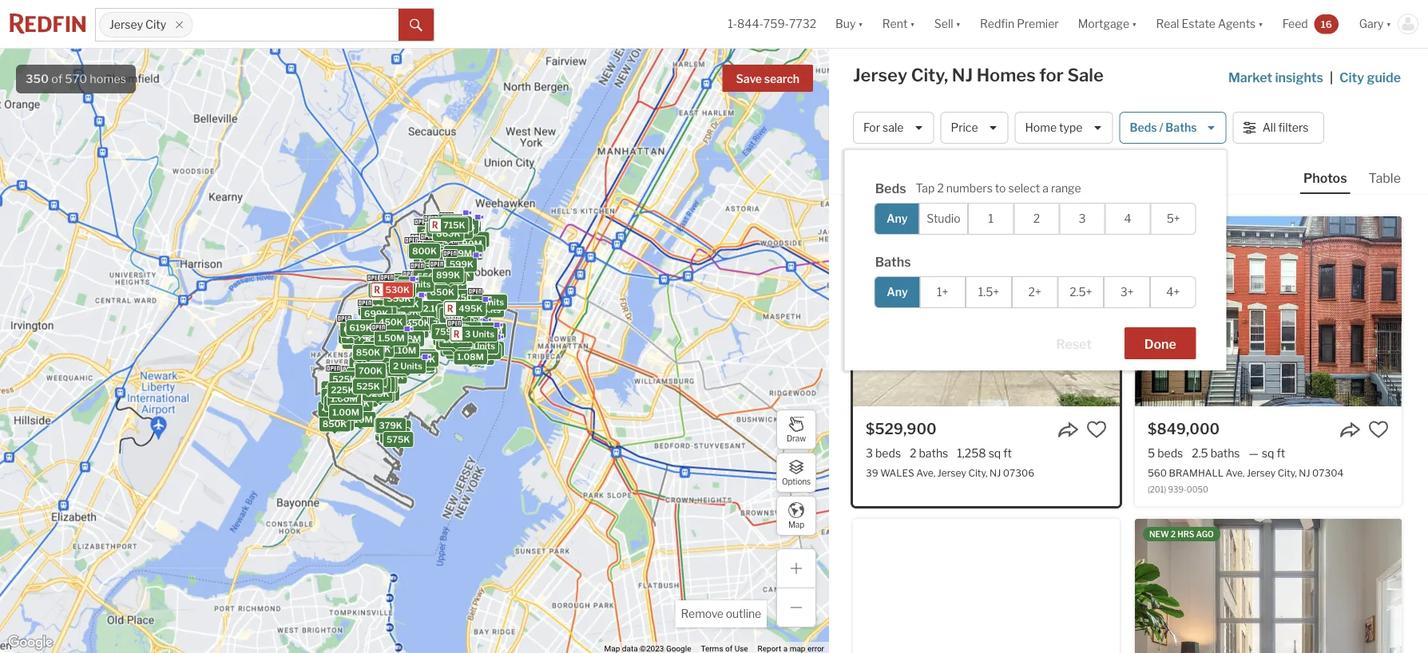 Task type: describe. For each thing, give the bounding box(es) containing it.
outline
[[726, 608, 761, 621]]

redfin
[[911, 227, 941, 236]]

gary
[[1360, 17, 1384, 31]]

1.06m
[[424, 250, 451, 261]]

2 vertical spatial 1.30m
[[437, 333, 463, 343]]

photo of 560 bramhall ave, jersey city, nj 07304 image
[[1135, 217, 1402, 407]]

535k
[[358, 367, 382, 377]]

1 vertical spatial 1.20m
[[384, 296, 410, 306]]

950k down 785k
[[442, 255, 467, 265]]

529k
[[325, 384, 348, 394]]

299k
[[328, 399, 351, 409]]

1 checkbox
[[968, 203, 1014, 235]]

1 vertical spatial 500k
[[383, 423, 408, 434]]

5+ checkbox
[[1151, 203, 1196, 235]]

14
[[467, 345, 477, 355]]

939-
[[1168, 485, 1187, 494]]

1 vertical spatial 485k
[[446, 330, 470, 341]]

2 horizontal spatial 1
[[1171, 227, 1175, 236]]

0 vertical spatial 1.08m
[[437, 271, 464, 282]]

350
[[26, 72, 49, 86]]

0 vertical spatial 825k
[[394, 328, 418, 339]]

ave, for bramhall
[[1226, 467, 1245, 479]]

759k
[[435, 327, 458, 337]]

930k
[[446, 342, 471, 353]]

1 horizontal spatial 639k
[[446, 335, 470, 346]]

real
[[1156, 17, 1180, 31]]

nj for 39 wales ave, jersey city, nj 07306
[[990, 467, 1001, 479]]

0 vertical spatial 1.60m
[[448, 312, 475, 322]]

$849,000
[[1148, 420, 1220, 438]]

ago for new 2 hrs ago
[[1196, 530, 1214, 539]]

listed
[[868, 227, 897, 236]]

1 vertical spatial 1.08m
[[394, 334, 421, 344]]

1 vertical spatial 1.25m
[[376, 331, 402, 341]]

ft for — sq ft
[[1277, 447, 1286, 460]]

favorite button image for $529,900
[[1086, 419, 1107, 440]]

495k
[[459, 303, 483, 314]]

Any checkbox
[[875, 203, 920, 235]]

1 hr from the left
[[949, 227, 960, 236]]

449k
[[448, 226, 473, 236]]

1 vertical spatial 649k
[[372, 388, 396, 399]]

280k
[[440, 262, 464, 272]]

submit search image
[[410, 19, 423, 32]]

949k down 1.05m
[[426, 258, 450, 268]]

options
[[782, 477, 811, 487]]

table
[[1369, 170, 1401, 186]]

beds for beds
[[875, 181, 906, 196]]

buy
[[836, 17, 856, 31]]

530k
[[386, 285, 410, 295]]

1.40m up 560k
[[417, 303, 443, 313]]

rent ▾ button
[[873, 0, 925, 48]]

935k
[[407, 361, 431, 371]]

2 hr from the left
[[1177, 227, 1188, 236]]

dialog containing beds
[[845, 150, 1227, 371]]

5 beds
[[1148, 447, 1183, 460]]

▾ for rent ▾
[[910, 17, 915, 31]]

filters
[[1279, 121, 1309, 135]]

homes
[[977, 64, 1036, 86]]

5 ▾ from the left
[[1258, 17, 1264, 31]]

1 vertical spatial 2.10m
[[423, 304, 449, 314]]

redfin premier button
[[971, 0, 1069, 48]]

1 vertical spatial 875k
[[382, 425, 406, 435]]

1.5+
[[978, 286, 1000, 299]]

895k
[[446, 268, 470, 279]]

390k
[[409, 352, 433, 362]]

estate
[[1182, 17, 1216, 31]]

949k down 355k
[[395, 307, 419, 317]]

1 horizontal spatial 479k
[[380, 371, 404, 381]]

0 vertical spatial 875k
[[382, 364, 405, 374]]

all filters
[[1263, 121, 1309, 135]]

remove jersey city image
[[175, 20, 184, 30]]

favorite button checkbox for $849,000
[[1369, 419, 1389, 440]]

1 vertical spatial 825k
[[358, 375, 381, 386]]

870k
[[375, 329, 399, 340]]

home type button
[[1015, 112, 1113, 144]]

285k
[[377, 318, 401, 328]]

869k
[[436, 229, 461, 239]]

2 checkbox
[[1014, 203, 1060, 235]]

to
[[995, 182, 1006, 195]]

4+
[[1167, 286, 1180, 299]]

1.40m up 459k
[[467, 325, 494, 335]]

1 vertical spatial 729k
[[374, 342, 397, 353]]

jersey city, nj homes for sale
[[853, 64, 1104, 86]]

2 vertical spatial 850k
[[323, 419, 347, 430]]

Studio checkbox
[[919, 203, 968, 235]]

1 vertical spatial 575k
[[364, 359, 388, 369]]

beds / baths
[[1130, 121, 1197, 135]]

city, for 560
[[1278, 467, 1297, 479]]

560
[[1148, 467, 1167, 479]]

0 vertical spatial 900k
[[432, 309, 457, 319]]

0 horizontal spatial 1.60m
[[350, 371, 377, 381]]

949k down 1.06m
[[437, 264, 461, 274]]

rent
[[883, 17, 908, 31]]

444k
[[446, 226, 470, 236]]

0 vertical spatial 2.10m
[[431, 257, 458, 267]]

jersey city
[[109, 18, 166, 31]]

baths for $529,900
[[919, 447, 949, 460]]

1 horizontal spatial 325k
[[425, 280, 448, 290]]

photo of 39 wales ave, jersey city, nj 07306 image
[[853, 217, 1120, 407]]

1.69m
[[450, 318, 476, 328]]

610k
[[387, 341, 410, 352]]

buy ▾
[[836, 17, 863, 31]]

699k down 710k
[[386, 353, 410, 363]]

1 horizontal spatial city
[[1340, 70, 1365, 85]]

215k
[[392, 284, 415, 294]]

price button
[[941, 112, 1009, 144]]

new for new 2 hrs ago
[[1150, 530, 1169, 539]]

1.40m up 14 units at the left
[[469, 327, 496, 337]]

2 vertical spatial 1.20m
[[440, 320, 466, 330]]

459k
[[458, 340, 482, 350]]

1 vertical spatial 579k
[[370, 379, 394, 390]]

all filters button
[[1233, 112, 1325, 144]]

jersey up for sale
[[853, 64, 908, 86]]

any for 1+
[[887, 286, 908, 299]]

7732
[[789, 17, 817, 31]]

ago down "numbers"
[[962, 227, 980, 236]]

1 horizontal spatial 1.15m
[[475, 325, 500, 335]]

789k
[[336, 374, 360, 384]]

favorite button checkbox for $529,900
[[1086, 419, 1107, 440]]

699k down 969k
[[363, 355, 387, 366]]

0 horizontal spatial 1
[[943, 227, 947, 236]]

favorite button image for $849,000
[[1369, 419, 1389, 440]]

buy ▾ button
[[836, 0, 863, 48]]

draw
[[787, 434, 806, 444]]

market insights link
[[1229, 52, 1324, 87]]

949k down 1.19m
[[439, 272, 463, 282]]

39 wales ave, jersey city, nj 07306
[[866, 467, 1035, 479]]

950k up 2.08m
[[442, 311, 466, 321]]

sell ▾ button
[[935, 0, 961, 48]]

jersey down '1,258'
[[938, 467, 967, 479]]

1 vertical spatial 250k
[[368, 326, 392, 336]]

2+ radio
[[1012, 276, 1058, 308]]

save search
[[736, 72, 800, 86]]

next button image
[[1091, 304, 1107, 320]]

0 horizontal spatial 589k
[[336, 400, 360, 410]]

1 vertical spatial 599k
[[354, 377, 378, 387]]

1.04m
[[476, 298, 502, 309]]

jersey inside 560 bramhall ave, jersey city, nj 07304 (201) 939-0050
[[1247, 467, 1276, 479]]

price
[[951, 121, 978, 135]]

1.90m
[[456, 239, 482, 249]]

new for new 1 hr ago
[[1150, 227, 1169, 236]]

0 vertical spatial 975k
[[372, 285, 395, 296]]

1 vertical spatial 225k
[[331, 385, 354, 395]]

0 horizontal spatial city,
[[911, 64, 948, 86]]

1 horizontal spatial 850k
[[356, 348, 381, 358]]

redfin premier
[[980, 17, 1059, 31]]

map
[[788, 520, 805, 530]]

0 vertical spatial 589k
[[369, 303, 394, 313]]

520k
[[342, 331, 366, 342]]

0 vertical spatial 1.35m
[[442, 315, 469, 326]]

2.5
[[1192, 447, 1208, 460]]

1 horizontal spatial 660k
[[439, 266, 464, 276]]

1.28m
[[381, 322, 407, 333]]

2.5+ radio
[[1058, 276, 1104, 308]]

480k up 989k
[[379, 320, 403, 330]]

2 horizontal spatial 525k
[[445, 319, 469, 329]]

wales
[[881, 467, 915, 479]]

540k
[[385, 433, 409, 444]]

jersey left remove jersey city icon
[[109, 18, 143, 31]]

2 vertical spatial 1.08m
[[457, 352, 484, 362]]

rent ▾ button
[[883, 0, 915, 48]]

0 vertical spatial city
[[145, 18, 166, 31]]

3 inside 3 option
[[1079, 212, 1086, 226]]

0 vertical spatial 729k
[[431, 311, 454, 321]]

1 vertical spatial 1.30m
[[449, 320, 475, 330]]

0 vertical spatial 850k
[[447, 237, 471, 247]]

1 option group from the top
[[875, 203, 1196, 235]]

3+
[[1121, 286, 1134, 299]]

tap 2 numbers to select a range
[[916, 182, 1081, 195]]

1 inside checkbox
[[989, 212, 994, 226]]

feed
[[1283, 17, 1308, 31]]

785k
[[440, 241, 464, 252]]

1 vertical spatial 600k
[[367, 380, 392, 390]]

1 vertical spatial 325k
[[366, 389, 390, 399]]

676k
[[388, 343, 412, 353]]

4 checkbox
[[1105, 203, 1151, 235]]

real estate agents ▾
[[1156, 17, 1264, 31]]

2 vertical spatial 600k
[[350, 394, 375, 405]]

0050
[[1187, 485, 1209, 494]]

sell
[[935, 17, 954, 31]]

— sq ft
[[1249, 447, 1286, 460]]

570
[[65, 72, 87, 86]]

625k
[[344, 324, 367, 335]]



Task type: locate. For each thing, give the bounding box(es) containing it.
options button
[[777, 453, 816, 493]]

1.40m up 1.69m
[[442, 306, 468, 316]]

775k
[[332, 397, 355, 407]]

city, inside 560 bramhall ave, jersey city, nj 07304 (201) 939-0050
[[1278, 467, 1297, 479]]

2 favorite button checkbox from the left
[[1369, 419, 1389, 440]]

ft for 1,258 sq ft
[[1004, 447, 1012, 460]]

2 baths from the left
[[1211, 447, 1240, 460]]

1.15m up 14 units at the left
[[475, 325, 500, 335]]

a
[[1043, 182, 1049, 195]]

1 down 5+
[[1171, 227, 1175, 236]]

jersey down — sq ft
[[1247, 467, 1276, 479]]

575k down 969k
[[364, 359, 388, 369]]

1 vertical spatial 550k
[[345, 399, 370, 409]]

city, down — sq ft
[[1278, 467, 1297, 479]]

▾ right 'buy'
[[858, 17, 863, 31]]

3 ▾ from the left
[[956, 17, 961, 31]]

nj for 560 bramhall ave, jersey city, nj 07304 (201) 939-0050
[[1299, 467, 1311, 479]]

619k
[[350, 323, 372, 333]]

1.35m up 2.08m
[[442, 315, 469, 326]]

1 horizontal spatial 589k
[[369, 303, 394, 313]]

660k down 1.19m
[[439, 266, 464, 276]]

769k
[[381, 278, 405, 288]]

750k
[[387, 336, 411, 347], [364, 349, 387, 359], [405, 359, 428, 370], [341, 399, 365, 409]]

639k down 2.75m
[[446, 335, 470, 346]]

2 ft from the left
[[1277, 447, 1286, 460]]

sq right —
[[1262, 447, 1275, 460]]

1 new from the top
[[1150, 227, 1169, 236]]

350k up 2.75m
[[440, 309, 464, 320]]

0 horizontal spatial 975k
[[372, 285, 395, 296]]

gary ▾
[[1360, 17, 1392, 31]]

579k
[[369, 314, 392, 324], [370, 379, 394, 390]]

map button
[[777, 496, 816, 536]]

379k
[[379, 421, 402, 431]]

649k up '805k'
[[353, 360, 377, 370]]

950k down 1.06m
[[436, 263, 461, 274]]

1 favorite button checkbox from the left
[[1086, 419, 1107, 440]]

ago right hrs
[[1196, 530, 1214, 539]]

▾ for sell ▾
[[956, 17, 961, 31]]

new left hrs
[[1150, 530, 1169, 539]]

rent ▾
[[883, 17, 915, 31]]

2.08m
[[439, 328, 467, 338]]

favorite button image
[[1086, 419, 1107, 440], [1369, 419, 1389, 440]]

1 vertical spatial 350k
[[364, 358, 388, 368]]

beds for $849,000
[[1158, 447, 1183, 460]]

825k up 415k
[[358, 375, 381, 386]]

city, for 39
[[969, 467, 988, 479]]

▾ right mortgage
[[1132, 17, 1137, 31]]

6 ▾ from the left
[[1387, 17, 1392, 31]]

1 sq from the left
[[989, 447, 1001, 460]]

1 ▾ from the left
[[858, 17, 863, 31]]

insights
[[1275, 70, 1324, 85]]

1.25m down "285k"
[[376, 331, 402, 341]]

Any radio
[[875, 276, 921, 308]]

0 horizontal spatial 485k
[[385, 281, 409, 292]]

0 horizontal spatial hr
[[949, 227, 960, 236]]

929k
[[429, 224, 453, 234]]

of
[[51, 72, 62, 86]]

units
[[441, 217, 463, 227], [453, 221, 475, 232], [456, 223, 478, 233], [438, 224, 460, 235], [428, 228, 450, 238], [464, 234, 486, 245], [419, 246, 441, 256], [458, 247, 480, 257], [424, 251, 446, 262], [447, 268, 469, 278], [402, 276, 424, 286], [409, 279, 431, 290], [381, 284, 403, 294], [479, 297, 501, 307], [482, 297, 504, 308], [369, 303, 391, 313], [479, 305, 501, 315], [456, 307, 478, 317], [442, 309, 464, 320], [372, 311, 394, 321], [384, 312, 406, 322], [437, 313, 459, 323], [452, 322, 474, 333], [465, 325, 487, 335], [442, 326, 464, 337], [473, 329, 495, 340], [473, 331, 495, 341], [398, 332, 420, 342], [395, 335, 417, 345], [449, 335, 471, 345], [447, 338, 469, 348], [375, 340, 397, 350], [473, 341, 495, 352], [379, 342, 401, 352], [473, 342, 495, 352], [479, 345, 501, 355], [465, 346, 487, 356], [380, 346, 402, 357], [457, 346, 479, 357], [476, 347, 498, 357], [469, 352, 491, 363], [410, 358, 432, 369], [401, 361, 423, 372], [386, 428, 408, 439]]

1 ave, from the left
[[917, 467, 936, 479]]

0 vertical spatial 575k
[[459, 324, 483, 334]]

1 horizontal spatial baths
[[1211, 447, 1240, 460]]

0 vertical spatial 1.25m
[[444, 240, 470, 250]]

0 vertical spatial 479k
[[380, 371, 404, 381]]

2 vertical spatial 575k
[[387, 434, 410, 445]]

1 vertical spatial 1.60m
[[350, 371, 377, 381]]

3+ radio
[[1104, 276, 1150, 308]]

1 vertical spatial 479k
[[329, 401, 353, 411]]

None search field
[[193, 9, 399, 41]]

beds up wales
[[876, 447, 901, 460]]

beds left /
[[1130, 121, 1157, 135]]

07304
[[1313, 467, 1344, 479]]

city, down sell at top right
[[911, 64, 948, 86]]

1 horizontal spatial 525k
[[356, 381, 380, 392]]

baths right 2.5
[[1211, 447, 1240, 460]]

beds up "any" option
[[875, 181, 906, 196]]

1 horizontal spatial 1.60m
[[448, 312, 475, 322]]

table button
[[1366, 169, 1404, 193]]

1 down studio
[[943, 227, 947, 236]]

home type
[[1025, 121, 1083, 135]]

599k down 789k
[[335, 392, 359, 402]]

beds right 5
[[1158, 447, 1183, 460]]

beds inside button
[[1130, 121, 1157, 135]]

525k
[[445, 319, 469, 329], [333, 374, 356, 385], [356, 381, 380, 392]]

825k down 560k
[[394, 328, 418, 339]]

699k down 249k
[[395, 299, 419, 310]]

1 baths from the left
[[919, 447, 949, 460]]

850k
[[447, 237, 471, 247], [356, 348, 381, 358], [323, 419, 347, 430]]

485k
[[385, 281, 409, 292], [446, 330, 470, 341]]

hr down studio
[[949, 227, 960, 236]]

nj left 07304
[[1299, 467, 1311, 479]]

900k up 969k
[[345, 331, 370, 341]]

699k up "619k"
[[364, 309, 389, 319]]

1 horizontal spatial favorite button image
[[1369, 419, 1389, 440]]

0 vertical spatial 1.00m
[[331, 394, 358, 404]]

mortgage ▾ button
[[1069, 0, 1147, 48]]

1 ft from the left
[[1004, 447, 1012, 460]]

baths up any 'option'
[[875, 254, 911, 270]]

0 vertical spatial baths
[[1166, 121, 1197, 135]]

0 horizontal spatial 1.15m
[[381, 312, 406, 322]]

2 sq from the left
[[1262, 447, 1275, 460]]

2 baths
[[910, 447, 949, 460]]

▾ right gary
[[1387, 17, 1392, 31]]

325k
[[425, 280, 448, 290], [366, 389, 390, 399]]

0 horizontal spatial 350k
[[364, 358, 388, 368]]

remove outline button
[[675, 601, 767, 628]]

1 favorite button image from the left
[[1086, 419, 1107, 440]]

1 vertical spatial new
[[1150, 530, 1169, 539]]

hrs
[[1178, 530, 1195, 539]]

beds for $529,900
[[876, 447, 901, 460]]

baths for $849,000
[[1211, 447, 1240, 460]]

0 vertical spatial 579k
[[369, 314, 392, 324]]

hr down 5+
[[1177, 227, 1188, 236]]

1 horizontal spatial baths
[[1166, 121, 1197, 135]]

2 new from the top
[[1150, 530, 1169, 539]]

1+
[[937, 286, 949, 299]]

350k
[[440, 309, 464, 320], [364, 358, 388, 368]]

▾ for buy ▾
[[858, 17, 863, 31]]

beds for beds / baths
[[1130, 121, 1157, 135]]

350k down 969k
[[364, 358, 388, 368]]

0 horizontal spatial 525k
[[333, 374, 356, 385]]

0 horizontal spatial ave,
[[917, 467, 936, 479]]

google image
[[4, 633, 57, 653]]

420k
[[409, 280, 433, 290]]

ft up 07306
[[1004, 447, 1012, 460]]

4 ▾ from the left
[[1132, 17, 1137, 31]]

1 vertical spatial baths
[[875, 254, 911, 270]]

2 units
[[434, 217, 463, 227], [448, 223, 478, 233], [430, 224, 460, 235], [457, 234, 486, 245], [411, 246, 441, 256], [450, 247, 480, 257], [417, 251, 446, 262], [439, 268, 469, 278], [395, 276, 424, 286], [373, 284, 403, 294], [472, 305, 501, 315], [448, 307, 478, 317], [435, 309, 464, 320], [376, 312, 406, 322], [435, 326, 464, 337], [466, 331, 495, 341], [391, 332, 420, 342], [387, 335, 417, 345], [442, 335, 471, 345], [440, 338, 469, 348], [368, 340, 397, 350], [466, 341, 495, 352], [457, 346, 487, 356], [373, 346, 402, 357], [449, 346, 479, 357], [469, 347, 498, 357], [462, 352, 491, 363], [403, 358, 432, 369], [393, 361, 423, 372], [379, 428, 408, 439]]

325k down '805k'
[[366, 389, 390, 399]]

1 horizontal spatial 550k
[[417, 271, 441, 282]]

2 inside option
[[1034, 212, 1040, 226]]

1.87m
[[465, 333, 491, 343]]

0 vertical spatial 1.15m
[[381, 312, 406, 322]]

map region
[[0, 0, 964, 653]]

660k down 535k
[[363, 380, 387, 390]]

save
[[736, 72, 762, 86]]

569k
[[378, 421, 402, 431]]

0 horizontal spatial favorite button image
[[1086, 419, 1107, 440]]

0 horizontal spatial nj
[[952, 64, 973, 86]]

1 vertical spatial 900k
[[345, 331, 370, 341]]

1 vertical spatial beds
[[875, 181, 906, 196]]

0 horizontal spatial beds
[[875, 181, 906, 196]]

649k
[[353, 360, 377, 370], [372, 388, 396, 399]]

1 vertical spatial 1.00m
[[333, 407, 359, 418]]

2 beds from the left
[[1158, 447, 1183, 460]]

479k down the 529k
[[329, 401, 353, 411]]

photo of 50 dey st unit 440, jersey city, nj 07306 image
[[1135, 519, 1402, 653]]

any for studio
[[887, 212, 908, 226]]

ago up 4+ option
[[1190, 227, 1208, 236]]

479k down 399k at bottom left
[[380, 371, 404, 381]]

0 horizontal spatial baths
[[919, 447, 949, 460]]

579k down 979k
[[369, 314, 392, 324]]

350 of 570 homes
[[26, 72, 126, 86]]

1.35m
[[442, 315, 469, 326], [393, 332, 419, 342]]

979k
[[368, 303, 392, 313]]

0 horizontal spatial baths
[[875, 254, 911, 270]]

1 horizontal spatial 1.35m
[[442, 315, 469, 326]]

1,258 sq ft
[[957, 447, 1012, 460]]

2 vertical spatial 599k
[[335, 392, 359, 402]]

ave, inside 560 bramhall ave, jersey city, nj 07304 (201) 939-0050
[[1226, 467, 1245, 479]]

1 vertical spatial 660k
[[363, 380, 387, 390]]

579k up 415k
[[370, 379, 394, 390]]

849k
[[379, 345, 403, 355], [381, 355, 405, 365]]

1.5+ radio
[[966, 276, 1012, 308]]

city guide link
[[1340, 68, 1404, 87]]

favorite button checkbox
[[1086, 419, 1107, 440], [1369, 419, 1389, 440]]

nj inside 560 bramhall ave, jersey city, nj 07304 (201) 939-0050
[[1299, 467, 1311, 479]]

0 vertical spatial beds
[[1130, 121, 1157, 135]]

0 horizontal spatial 550k
[[345, 399, 370, 409]]

dialog
[[845, 150, 1227, 371]]

1 horizontal spatial favorite button checkbox
[[1369, 419, 1389, 440]]

mortgage ▾ button
[[1078, 0, 1137, 48]]

1.39m
[[371, 349, 398, 360]]

1 475k from the left
[[352, 328, 376, 339]]

599k
[[450, 259, 474, 270], [354, 377, 378, 387], [335, 392, 359, 402]]

0 horizontal spatial sq
[[989, 447, 1001, 460]]

1 vertical spatial city
[[1340, 70, 1365, 85]]

2 option group from the top
[[875, 276, 1196, 308]]

900k up 2.75m
[[432, 309, 457, 319]]

any left '1+'
[[887, 286, 908, 299]]

850k down 299k
[[323, 419, 347, 430]]

710k
[[388, 342, 411, 353]]

2 ▾ from the left
[[910, 17, 915, 31]]

1 horizontal spatial hr
[[1177, 227, 1188, 236]]

1.35m up 676k on the bottom of the page
[[393, 332, 419, 342]]

city right |
[[1340, 70, 1365, 85]]

639k up 969k
[[368, 331, 392, 341]]

sq for —
[[1262, 447, 1275, 460]]

2 favorite button image from the left
[[1369, 419, 1389, 440]]

725k
[[446, 312, 469, 322]]

0 vertical spatial 1.20m
[[430, 253, 457, 263]]

575k down 379k
[[387, 434, 410, 445]]

0 vertical spatial 350k
[[440, 309, 464, 320]]

0 horizontal spatial 1.35m
[[393, 332, 419, 342]]

450k
[[379, 317, 403, 327]]

homes
[[90, 72, 126, 86]]

0 horizontal spatial 325k
[[366, 389, 390, 399]]

1
[[989, 212, 994, 226], [943, 227, 947, 236], [1171, 227, 1175, 236]]

▾ right the agents
[[1258, 17, 1264, 31]]

0 vertical spatial 500k
[[363, 325, 387, 335]]

option group
[[875, 203, 1196, 235], [875, 276, 1196, 308]]

city, down '1,258'
[[969, 467, 988, 479]]

0 horizontal spatial 250k
[[368, 326, 392, 336]]

▾ right the rent
[[910, 17, 915, 31]]

4 inside 4 checkbox
[[1124, 212, 1132, 226]]

880k
[[382, 337, 406, 347]]

500k
[[363, 325, 387, 335], [383, 423, 408, 434]]

2.00m
[[458, 347, 486, 358]]

575k up 459k
[[459, 324, 483, 334]]

819k
[[437, 229, 460, 239]]

2.10m up 588k at the left
[[423, 304, 449, 314]]

480k up 870k
[[382, 314, 407, 324]]

3 checkbox
[[1060, 203, 1105, 235]]

ago for new 1 hr ago
[[1190, 227, 1208, 236]]

0 vertical spatial 599k
[[450, 259, 474, 270]]

any inside option
[[887, 212, 908, 226]]

1 horizontal spatial 900k
[[432, 309, 457, 319]]

1 down the tap 2 numbers to select a range
[[989, 212, 994, 226]]

0 horizontal spatial ft
[[1004, 447, 1012, 460]]

—
[[1249, 447, 1259, 460]]

589k up 450k
[[369, 303, 394, 313]]

nj down 1,258 sq ft
[[990, 467, 1001, 479]]

0 horizontal spatial 639k
[[368, 331, 392, 341]]

2+
[[1029, 286, 1042, 299]]

0 vertical spatial 1.30m
[[424, 253, 450, 264]]

any inside any 'option'
[[887, 286, 908, 299]]

0 vertical spatial any
[[887, 212, 908, 226]]

1.15m up 1.28m
[[381, 312, 406, 322]]

850k down 349k
[[356, 348, 381, 358]]

850k down 444k
[[447, 237, 471, 247]]

560k
[[402, 317, 426, 328]]

0 vertical spatial 550k
[[417, 271, 441, 282]]

0 horizontal spatial 900k
[[345, 331, 370, 341]]

1 horizontal spatial 825k
[[394, 328, 418, 339]]

1 vertical spatial 850k
[[356, 348, 381, 358]]

numbers
[[947, 182, 993, 195]]

0 horizontal spatial 729k
[[374, 342, 397, 353]]

1.25m down 760k
[[444, 240, 470, 250]]

range
[[1051, 182, 1081, 195]]

▾ right sell at top right
[[956, 17, 961, 31]]

800k
[[412, 246, 437, 256]]

1 horizontal spatial 350k
[[440, 309, 464, 320]]

649k down '805k'
[[372, 388, 396, 399]]

1 vertical spatial option group
[[875, 276, 1196, 308]]

0 horizontal spatial 825k
[[358, 375, 381, 386]]

sell ▾ button
[[925, 0, 971, 48]]

ave, for wales
[[917, 467, 936, 479]]

999k
[[445, 219, 469, 229], [447, 228, 471, 239], [417, 243, 441, 253], [439, 278, 464, 288], [411, 302, 435, 312], [450, 319, 474, 330], [450, 325, 474, 336]]

1 beds from the left
[[876, 447, 901, 460]]

355k
[[387, 294, 411, 304]]

draw button
[[777, 410, 816, 450]]

baths inside button
[[1166, 121, 1197, 135]]

1 horizontal spatial 1.25m
[[444, 240, 470, 250]]

0 vertical spatial 250k
[[455, 293, 479, 303]]

1+ radio
[[920, 276, 966, 308]]

1 vertical spatial 1.15m
[[475, 325, 500, 335]]

market
[[1229, 70, 1273, 85]]

380k
[[410, 279, 434, 289]]

by
[[898, 227, 910, 236]]

1 horizontal spatial ft
[[1277, 447, 1286, 460]]

▾ for gary ▾
[[1387, 17, 1392, 31]]

327k
[[393, 309, 416, 319]]

ave, down 2.5 baths
[[1226, 467, 1245, 479]]

for sale
[[864, 121, 904, 135]]

baths up 39 wales ave, jersey city, nj 07306
[[919, 447, 949, 460]]

695k
[[431, 242, 455, 252]]

715k
[[443, 220, 465, 231]]

0 horizontal spatial 660k
[[363, 380, 387, 390]]

550k down 1.06m
[[417, 271, 441, 282]]

0 horizontal spatial 479k
[[329, 401, 353, 411]]

2 ave, from the left
[[1226, 467, 1245, 479]]

previous button image
[[866, 304, 882, 320]]

39
[[866, 467, 878, 479]]

4+ radio
[[1150, 276, 1196, 308]]

new down 5+
[[1150, 227, 1169, 236]]

baths right /
[[1166, 121, 1197, 135]]

325k down the 280k
[[425, 280, 448, 290]]

875k
[[382, 364, 405, 374], [382, 425, 406, 435]]

0 horizontal spatial 225k
[[331, 385, 354, 395]]

0 vertical spatial 649k
[[353, 360, 377, 370]]

nj left homes
[[952, 64, 973, 86]]

2 475k from the left
[[353, 329, 377, 339]]

0 vertical spatial 225k
[[389, 285, 412, 295]]

599k up 415k
[[354, 377, 378, 387]]

sq right '1,258'
[[989, 447, 1001, 460]]

0 vertical spatial 600k
[[432, 321, 457, 331]]

city left remove jersey city icon
[[145, 18, 166, 31]]

▾ for mortgage ▾
[[1132, 17, 1137, 31]]

sq for 1,258
[[989, 447, 1001, 460]]

reset
[[1056, 336, 1092, 352]]

ft right —
[[1277, 447, 1286, 460]]

550k down 559k
[[345, 399, 370, 409]]

599k down 1.19m
[[450, 259, 474, 270]]

any up by
[[887, 212, 908, 226]]

1 horizontal spatial 1
[[989, 212, 994, 226]]

ave, down 2 baths
[[917, 467, 936, 479]]

new 1 hr ago
[[1150, 227, 1208, 236]]

660k
[[439, 266, 464, 276], [363, 380, 387, 390]]

2.10m down 1.05m
[[431, 257, 458, 267]]

589k down 559k
[[336, 400, 360, 410]]

home
[[1025, 121, 1057, 135]]

▾
[[858, 17, 863, 31], [910, 17, 915, 31], [956, 17, 961, 31], [1132, 17, 1137, 31], [1258, 17, 1264, 31], [1387, 17, 1392, 31]]

1.30m
[[424, 253, 450, 264], [449, 320, 475, 330], [437, 333, 463, 343]]

mortgage
[[1078, 17, 1130, 31]]

1 horizontal spatial 975k
[[431, 309, 455, 319]]

0 horizontal spatial 850k
[[323, 419, 347, 430]]

0 horizontal spatial city
[[145, 18, 166, 31]]

|
[[1330, 70, 1333, 85]]

0 vertical spatial 660k
[[439, 266, 464, 276]]

real estate agents ▾ button
[[1147, 0, 1273, 48]]



Task type: vqa. For each thing, say whether or not it's contained in the screenshot.
second "Hr" from the right
yes



